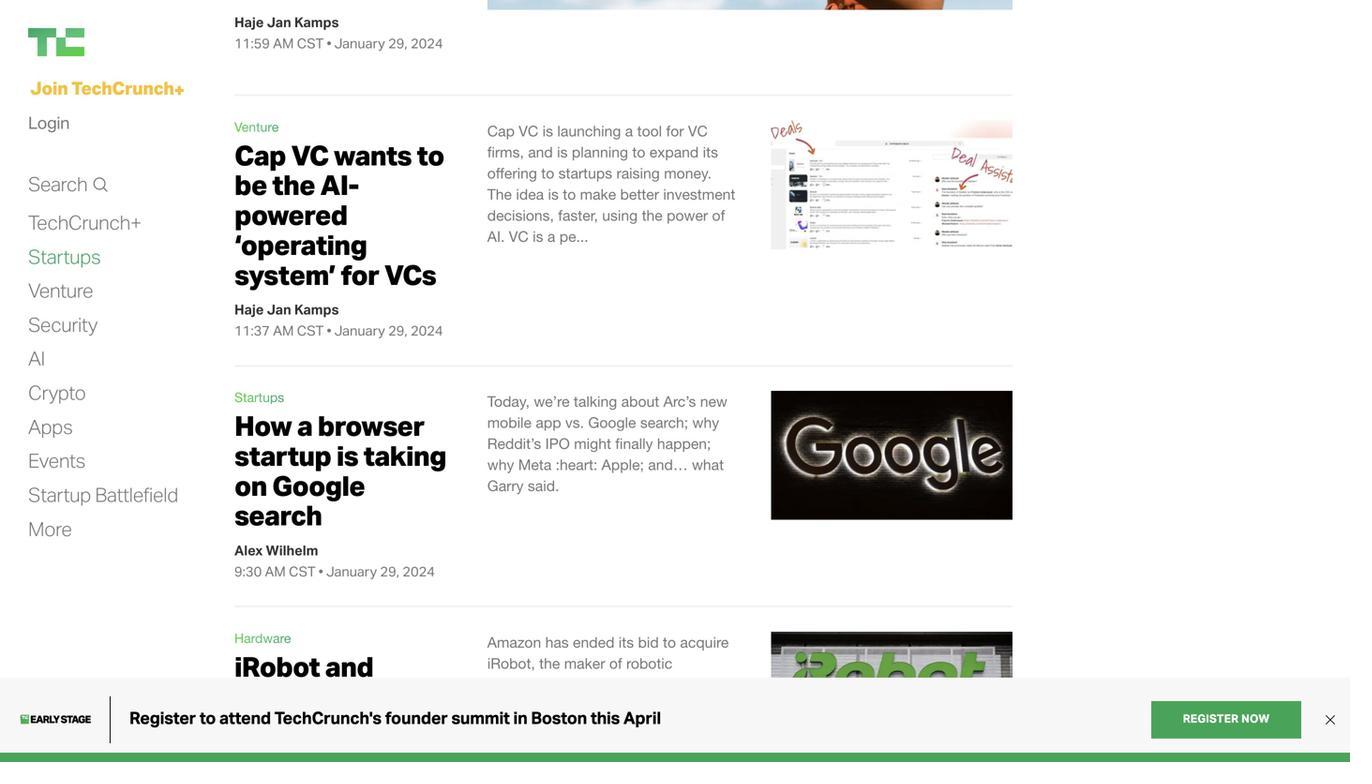 Task type: locate. For each thing, give the bounding box(es) containing it.
google
[[588, 414, 636, 431], [272, 468, 365, 502]]

google inside today, we're talking about arc's new mobile app vs. google search; why reddit's ipo might finally happen; why meta :heart: apple; and… what garry said.
[[588, 414, 636, 431]]

its up money.
[[703, 143, 718, 161]]

1 horizontal spatial why
[[693, 414, 719, 431]]

venture link up be
[[234, 119, 279, 134]]

0 vertical spatial a
[[625, 122, 633, 140]]

jan inside haje jan kamps 11:59 am cst • january 29, 2024
[[267, 13, 291, 31]]

1 vertical spatial venture link
[[28, 278, 93, 303]]

cst inside startups how a browser startup is taking on google search alex wilhelm 9:30 am cst • january 29, 2024
[[289, 563, 316, 580]]

startups how a browser startup is taking on google search alex wilhelm 9:30 am cst • january 29, 2024
[[234, 390, 446, 580]]

1 vertical spatial startups
[[234, 390, 284, 405]]

expand
[[650, 143, 699, 161]]

irobot and amazon call it quits, terminate acquisit link
[[234, 649, 439, 762]]

1 horizontal spatial startups
[[234, 390, 284, 405]]

0 vertical spatial cst
[[297, 34, 324, 52]]

•
[[327, 34, 332, 52], [327, 322, 332, 339], [319, 563, 323, 580]]

google right on
[[272, 468, 365, 502]]

and left "it"
[[325, 649, 373, 684]]

vc up firms,
[[519, 122, 539, 140]]

regulators.
[[662, 697, 732, 715]]

am right '11:37'
[[273, 322, 294, 339]]

of down investment
[[712, 207, 725, 224]]

• inside startups how a browser startup is taking on google search alex wilhelm 9:30 am cst • january 29, 2024
[[319, 563, 323, 580]]

1 vertical spatial for
[[341, 257, 379, 292]]

0 horizontal spatial why
[[487, 456, 514, 474]]

1 vertical spatial amazon
[[234, 679, 340, 713]]

why down new at the bottom right of the page
[[693, 414, 719, 431]]

0 horizontal spatial the
[[272, 168, 315, 202]]

cst right the '11:59'
[[297, 34, 324, 52]]

is inside startups how a browser startup is taking on google search alex wilhelm 9:30 am cst • january 29, 2024
[[337, 438, 358, 473]]

a left pe...
[[548, 228, 556, 245]]

vc inside venture cap vc wants to be the ai- powered 'operating system' for vcs haje jan kamps 11:37 am cst • january 29, 2024
[[291, 138, 329, 172]]

haje jan kamps link down system'
[[234, 301, 339, 318]]

2 vertical spatial am
[[265, 563, 286, 580]]

login
[[28, 112, 69, 133]]

with
[[563, 697, 591, 715]]

1 vertical spatial haje jan kamps link
[[234, 301, 339, 318]]

1 vertical spatial january
[[334, 322, 385, 339]]

2 vertical spatial 29,
[[380, 563, 400, 580]]

cap up firms,
[[487, 122, 515, 140]]

1 horizontal spatial for
[[666, 122, 684, 140]]

0 vertical spatial irobot
[[234, 649, 320, 684]]

pe...
[[560, 228, 589, 245]]

irobot inside amazon has ended its bid to acquire irobot, the maker of robotic vacuums, after running up against headwinds with european regulators. amazon and irobot have opted to mutually terminate their previ...
[[574, 718, 618, 736]]

2 haje from the top
[[234, 301, 264, 318]]

for left 'vcs'
[[341, 257, 379, 292]]

jan
[[267, 13, 291, 31], [267, 301, 291, 318]]

money.
[[664, 164, 712, 182]]

and down with
[[545, 718, 570, 736]]

0 vertical spatial january
[[334, 34, 385, 52]]

2 vertical spatial and
[[545, 718, 570, 736]]

to up faster,
[[563, 186, 576, 203]]

0 vertical spatial am
[[273, 34, 294, 52]]

why up garry
[[487, 456, 514, 474]]

1 vertical spatial 2024
[[411, 322, 443, 339]]

1 vertical spatial the
[[642, 207, 663, 224]]

advertisement element
[[1041, 0, 1322, 273]]

what
[[692, 456, 724, 474]]

startups inside startups how a browser startup is taking on google search alex wilhelm 9:30 am cst • january 29, 2024
[[234, 390, 284, 405]]

january inside startups how a browser startup is taking on google search alex wilhelm 9:30 am cst • january 29, 2024
[[326, 563, 377, 580]]

and
[[528, 143, 553, 161], [325, 649, 373, 684], [545, 718, 570, 736]]

google down talking
[[588, 414, 636, 431]]

for up expand
[[666, 122, 684, 140]]

1 vertical spatial jan
[[267, 301, 291, 318]]

startups for startups
[[28, 244, 101, 268]]

the inside 'cap vc is launching a tool for vc firms, and is planning to expand its offering to startups raising money. the idea is to make better investment decisions, faster, using the power of ai. vc is a pe...'
[[642, 207, 663, 224]]

opted
[[658, 718, 696, 736]]

1 vertical spatial why
[[487, 456, 514, 474]]

0 horizontal spatial google
[[272, 468, 365, 502]]

1 vertical spatial kamps
[[294, 301, 339, 318]]

cst inside venture cap vc wants to be the ai- powered 'operating system' for vcs haje jan kamps 11:37 am cst • january 29, 2024
[[297, 322, 324, 339]]

1 vertical spatial and
[[325, 649, 373, 684]]

cst right '11:37'
[[297, 322, 324, 339]]

the down better
[[642, 207, 663, 224]]

techcrunch image
[[28, 28, 84, 56]]

0 vertical spatial its
[[703, 143, 718, 161]]

cst down wilhelm
[[289, 563, 316, 580]]

9:30
[[234, 563, 262, 580]]

startups link down techcrunch+ link
[[28, 244, 101, 269]]

app
[[536, 414, 561, 431]]

0 vertical spatial •
[[327, 34, 332, 52]]

ai
[[28, 346, 45, 371]]

more
[[28, 517, 72, 541]]

2 haje jan kamps link from the top
[[234, 301, 339, 318]]

1 jan from the top
[[267, 13, 291, 31]]

cap vc is launching a tool for vc firms, and is planning to expand its offering to startups raising money. the idea is to make better investment decisions, faster, using the power of ai. vc is a pe...
[[487, 122, 736, 245]]

apple;
[[602, 456, 644, 474]]

• down search
[[319, 563, 323, 580]]

29, inside venture cap vc wants to be the ai- powered 'operating system' for vcs haje jan kamps 11:37 am cst • january 29, 2024
[[388, 322, 408, 339]]

2 jan from the top
[[267, 301, 291, 318]]

power
[[667, 207, 708, 224]]

previ...
[[646, 739, 691, 757]]

its inside amazon has ended its bid to acquire irobot, the maker of robotic vacuums, after running up against headwinds with european regulators. amazon and irobot have opted to mutually terminate their previ...
[[619, 634, 634, 651]]

0 horizontal spatial cap
[[234, 138, 286, 172]]

venture inside venture cap vc wants to be the ai- powered 'operating system' for vcs haje jan kamps 11:37 am cst • january 29, 2024
[[234, 119, 279, 134]]

haje jan kamps link
[[234, 13, 339, 31], [234, 301, 339, 318]]

and inside the hardware irobot and amazon call it quits, terminate acquisit
[[325, 649, 373, 684]]

venture up be
[[234, 119, 279, 134]]

1 kamps from the top
[[294, 13, 339, 31]]

make
[[580, 186, 616, 203]]

irobot down with
[[574, 718, 618, 736]]

taking
[[363, 438, 446, 473]]

venture link up security
[[28, 278, 93, 303]]

1 horizontal spatial the
[[539, 655, 560, 672]]

1 vertical spatial am
[[273, 322, 294, 339]]

and right firms,
[[528, 143, 553, 161]]

am
[[273, 34, 294, 52], [273, 322, 294, 339], [265, 563, 286, 580]]

ai link
[[28, 346, 45, 372]]

terminate
[[312, 709, 439, 743], [547, 739, 609, 757]]

1 vertical spatial •
[[327, 322, 332, 339]]

amazon up mutually
[[487, 718, 541, 736]]

irobot inside the hardware irobot and amazon call it quits, terminate acquisit
[[234, 649, 320, 684]]

1 vertical spatial its
[[619, 634, 634, 651]]

0 horizontal spatial for
[[341, 257, 379, 292]]

call
[[345, 679, 390, 713]]

hardware
[[234, 631, 291, 646]]

said.
[[528, 477, 559, 495]]

vs.
[[565, 414, 584, 431]]

0 horizontal spatial startups
[[28, 244, 101, 268]]

jan up the '11:59'
[[267, 13, 291, 31]]

vacuums,
[[487, 676, 551, 693]]

2 vertical spatial 2024
[[403, 563, 435, 580]]

1 vertical spatial google
[[272, 468, 365, 502]]

the right be
[[272, 168, 315, 202]]

2 vertical spatial january
[[326, 563, 377, 580]]

2 vertical spatial the
[[539, 655, 560, 672]]

search
[[234, 498, 322, 532]]

a left tool
[[625, 122, 633, 140]]

2 horizontal spatial the
[[642, 207, 663, 224]]

1 vertical spatial 29,
[[388, 322, 408, 339]]

cst
[[297, 34, 324, 52], [297, 322, 324, 339], [289, 563, 316, 580]]

0 vertical spatial for
[[666, 122, 684, 140]]

startups for startups how a browser startup is taking on google search alex wilhelm 9:30 am cst • january 29, 2024
[[234, 390, 284, 405]]

european
[[595, 697, 658, 715]]

up
[[643, 676, 660, 693]]

kamps inside venture cap vc wants to be the ai- powered 'operating system' for vcs haje jan kamps 11:37 am cst • january 29, 2024
[[294, 301, 339, 318]]

vcs
[[384, 257, 436, 292]]

startups link up how
[[234, 390, 284, 405]]

happen;
[[657, 435, 711, 453]]

1 horizontal spatial its
[[703, 143, 718, 161]]

jan up '11:37'
[[267, 301, 291, 318]]

1 horizontal spatial venture
[[234, 119, 279, 134]]

its
[[703, 143, 718, 161], [619, 634, 634, 651]]

0 vertical spatial haje jan kamps link
[[234, 13, 339, 31]]

techcrunch+
[[28, 210, 142, 234]]

offering
[[487, 164, 537, 182]]

today, we're talking about arc's new mobile app vs. google search; why reddit's ipo might finally happen; why meta :heart: apple; and… what garry said.
[[487, 393, 728, 495]]

1 horizontal spatial cap
[[487, 122, 515, 140]]

29, inside haje jan kamps 11:59 am cst • january 29, 2024
[[388, 34, 408, 52]]

a right how
[[297, 408, 312, 443]]

security
[[28, 312, 97, 337]]

amazon
[[487, 634, 541, 651], [234, 679, 340, 713], [487, 718, 541, 736]]

1 vertical spatial a
[[548, 228, 556, 245]]

amazon down the 'hardware' link
[[234, 679, 340, 713]]

for
[[666, 122, 684, 140], [341, 257, 379, 292]]

of up running
[[609, 655, 622, 672]]

the down has
[[539, 655, 560, 672]]

1 horizontal spatial startups link
[[234, 390, 284, 405]]

2024 inside venture cap vc wants to be the ai- powered 'operating system' for vcs haje jan kamps 11:37 am cst • january 29, 2024
[[411, 322, 443, 339]]

0 horizontal spatial irobot
[[234, 649, 320, 684]]

0 horizontal spatial of
[[609, 655, 622, 672]]

1 vertical spatial of
[[609, 655, 622, 672]]

against
[[664, 676, 712, 693]]

vc down "decisions,"
[[509, 228, 529, 245]]

0 vertical spatial venture
[[234, 119, 279, 134]]

to right wants on the left top of page
[[417, 138, 444, 172]]

2 vertical spatial cst
[[289, 563, 316, 580]]

2024
[[411, 34, 443, 52], [411, 322, 443, 339], [403, 563, 435, 580]]

0 horizontal spatial its
[[619, 634, 634, 651]]

2 vertical spatial •
[[319, 563, 323, 580]]

acquire
[[680, 634, 729, 651]]

kamps inside haje jan kamps 11:59 am cst • january 29, 2024
[[294, 13, 339, 31]]

its inside 'cap vc is launching a tool for vc firms, and is planning to expand its offering to startups raising money. the idea is to make better investment decisions, faster, using the power of ai. vc is a pe...'
[[703, 143, 718, 161]]

ipo
[[545, 435, 570, 453]]

1 haje from the top
[[234, 13, 264, 31]]

faster,
[[558, 207, 598, 224]]

29, inside startups how a browser startup is taking on google search alex wilhelm 9:30 am cst • january 29, 2024
[[380, 563, 400, 580]]

am inside haje jan kamps 11:59 am cst • january 29, 2024
[[273, 34, 294, 52]]

1 vertical spatial haje
[[234, 301, 264, 318]]

am right the '11:59'
[[273, 34, 294, 52]]

1 horizontal spatial irobot
[[574, 718, 618, 736]]

0 horizontal spatial venture link
[[28, 278, 93, 303]]

haje up the '11:59'
[[234, 13, 264, 31]]

venture up security
[[28, 278, 93, 303]]

alex
[[234, 542, 263, 559]]

0 vertical spatial of
[[712, 207, 725, 224]]

vc up powered
[[291, 138, 329, 172]]

maker
[[564, 655, 605, 672]]

of inside 'cap vc is launching a tool for vc firms, and is planning to expand its offering to startups raising money. the idea is to make better investment decisions, faster, using the power of ai. vc is a pe...'
[[712, 207, 725, 224]]

to down regulators.
[[701, 718, 714, 736]]

1 haje jan kamps link from the top
[[234, 13, 339, 31]]

1 horizontal spatial venture link
[[234, 119, 279, 134]]

haje jan kamps link up the '11:59'
[[234, 13, 339, 31]]

january inside venture cap vc wants to be the ai- powered 'operating system' for vcs haje jan kamps 11:37 am cst • january 29, 2024
[[334, 322, 385, 339]]

• inside venture cap vc wants to be the ai- powered 'operating system' for vcs haje jan kamps 11:37 am cst • january 29, 2024
[[327, 322, 332, 339]]

haje jan kamps 11:59 am cst • january 29, 2024
[[234, 13, 443, 52]]

cap up powered
[[234, 138, 286, 172]]

0 vertical spatial amazon
[[487, 634, 541, 651]]

0 vertical spatial startups link
[[28, 244, 101, 269]]

startups up how
[[234, 390, 284, 405]]

startups down techcrunch+ link
[[28, 244, 101, 268]]

0 horizontal spatial terminate
[[312, 709, 439, 743]]

2024 inside startups how a browser startup is taking on google search alex wilhelm 9:30 am cst • january 29, 2024
[[403, 563, 435, 580]]

haje inside venture cap vc wants to be the ai- powered 'operating system' for vcs haje jan kamps 11:37 am cst • january 29, 2024
[[234, 301, 264, 318]]

decisions,
[[487, 207, 554, 224]]

0 vertical spatial venture link
[[234, 119, 279, 134]]

a
[[625, 122, 633, 140], [548, 228, 556, 245], [297, 408, 312, 443]]

0 horizontal spatial venture
[[28, 278, 93, 303]]

amazon up irobot, on the left bottom
[[487, 634, 541, 651]]

2 horizontal spatial a
[[625, 122, 633, 140]]

0 vertical spatial haje
[[234, 13, 264, 31]]

browser
[[318, 408, 424, 443]]

startup battlefield link
[[28, 482, 178, 508]]

1 horizontal spatial terminate
[[547, 739, 609, 757]]

is left taking
[[337, 438, 358, 473]]

0 vertical spatial why
[[693, 414, 719, 431]]

its left bid
[[619, 634, 634, 651]]

am down "alex wilhelm" link
[[265, 563, 286, 580]]

a woman is looking at her phone, wearing a visible illness tracker image
[[487, 0, 1013, 10]]

0 vertical spatial jan
[[267, 13, 291, 31]]

0 vertical spatial kamps
[[294, 13, 339, 31]]

0 vertical spatial the
[[272, 168, 315, 202]]

why
[[693, 414, 719, 431], [487, 456, 514, 474]]

techcrunch
[[71, 76, 174, 99]]

to
[[417, 138, 444, 172], [632, 143, 646, 161], [541, 164, 554, 182], [563, 186, 576, 203], [663, 634, 676, 651], [701, 718, 714, 736]]

1 horizontal spatial of
[[712, 207, 725, 224]]

startups
[[559, 164, 612, 182]]

0 horizontal spatial startups link
[[28, 244, 101, 269]]

haje up '11:37'
[[234, 301, 264, 318]]

venture for venture
[[28, 278, 93, 303]]

1 horizontal spatial google
[[588, 414, 636, 431]]

0 horizontal spatial a
[[297, 408, 312, 443]]

is
[[543, 122, 553, 140], [557, 143, 568, 161], [548, 186, 559, 203], [533, 228, 544, 245], [337, 438, 358, 473]]

0 vertical spatial 2024
[[411, 34, 443, 52]]

• right the '11:59'
[[327, 34, 332, 52]]

0 vertical spatial google
[[588, 414, 636, 431]]

robotic
[[626, 655, 673, 672]]

0 vertical spatial and
[[528, 143, 553, 161]]

• down system'
[[327, 322, 332, 339]]

2 vertical spatial a
[[297, 408, 312, 443]]

startups
[[28, 244, 101, 268], [234, 390, 284, 405]]

1 vertical spatial venture
[[28, 278, 93, 303]]

1 vertical spatial irobot
[[574, 718, 618, 736]]

is down "decisions,"
[[533, 228, 544, 245]]

11:37
[[234, 322, 270, 339]]

of
[[712, 207, 725, 224], [609, 655, 622, 672]]

:heart:
[[556, 456, 598, 474]]

0 vertical spatial startups
[[28, 244, 101, 268]]

0 vertical spatial 29,
[[388, 34, 408, 52]]

2 kamps from the top
[[294, 301, 339, 318]]

irobot down the 'hardware' link
[[234, 649, 320, 684]]

1 vertical spatial cst
[[297, 322, 324, 339]]

wants
[[334, 138, 412, 172]]

• inside haje jan kamps 11:59 am cst • january 29, 2024
[[327, 34, 332, 52]]



Task type: describe. For each thing, give the bounding box(es) containing it.
search
[[28, 171, 87, 196]]

cap inside venture cap vc wants to be the ai- powered 'operating system' for vcs haje jan kamps 11:37 am cst • january 29, 2024
[[234, 138, 286, 172]]

mutually
[[487, 739, 543, 757]]

be
[[234, 168, 267, 202]]

11:59
[[234, 34, 270, 52]]

events
[[28, 448, 85, 473]]

new
[[700, 393, 728, 410]]

we're
[[534, 393, 570, 410]]

hardware irobot and amazon call it quits, terminate acquisit
[[234, 631, 439, 762]]

cst inside haje jan kamps 11:59 am cst • january 29, 2024
[[297, 34, 324, 52]]

talking
[[574, 393, 617, 410]]

arc's
[[664, 393, 696, 410]]

terminate inside the hardware irobot and amazon call it quits, terminate acquisit
[[312, 709, 439, 743]]

2024 inside haje jan kamps 11:59 am cst • january 29, 2024
[[411, 34, 443, 52]]

running
[[589, 676, 639, 693]]

1 vertical spatial startups link
[[234, 390, 284, 405]]

crypto
[[28, 380, 86, 405]]

google inside startups how a browser startup is taking on google search alex wilhelm 9:30 am cst • january 29, 2024
[[272, 468, 365, 502]]

might
[[574, 435, 611, 453]]

about
[[621, 393, 660, 410]]

planning
[[572, 143, 628, 161]]

am inside startups how a browser startup is taking on google search alex wilhelm 9:30 am cst • january 29, 2024
[[265, 563, 286, 580]]

system'
[[234, 257, 336, 292]]

january inside haje jan kamps 11:59 am cst • january 29, 2024
[[334, 34, 385, 52]]

2 vertical spatial amazon
[[487, 718, 541, 736]]

is right idea
[[548, 186, 559, 203]]

to up raising
[[632, 143, 646, 161]]

startup
[[28, 482, 91, 507]]

+
[[174, 78, 184, 101]]

for inside venture cap vc wants to be the ai- powered 'operating system' for vcs haje jan kamps 11:37 am cst • january 29, 2024
[[341, 257, 379, 292]]

to up idea
[[541, 164, 554, 182]]

security link
[[28, 312, 97, 338]]

cap inside 'cap vc is launching a tool for vc firms, and is planning to expand its offering to startups raising money. the idea is to make better investment decisions, faster, using the power of ai. vc is a pe...'
[[487, 122, 515, 140]]

irobot,
[[487, 655, 535, 672]]

have
[[622, 718, 654, 736]]

amazon inside the hardware irobot and amazon call it quits, terminate acquisit
[[234, 679, 340, 713]]

haje jan kamps link for 11:59 am cst
[[234, 13, 339, 31]]

their
[[613, 739, 642, 757]]

haje inside haje jan kamps 11:59 am cst • january 29, 2024
[[234, 13, 264, 31]]

am inside venture cap vc wants to be the ai- powered 'operating system' for vcs haje jan kamps 11:37 am cst • january 29, 2024
[[273, 322, 294, 339]]

using
[[602, 207, 638, 224]]

ended
[[573, 634, 615, 651]]

launching
[[557, 122, 621, 140]]

raising
[[617, 164, 660, 182]]

after
[[555, 676, 585, 693]]

techcrunch+ link
[[28, 210, 142, 235]]

firms,
[[487, 143, 524, 161]]

cap vc image
[[772, 120, 1013, 249]]

venture cap vc wants to be the ai- powered 'operating system' for vcs haje jan kamps 11:37 am cst • january 29, 2024
[[234, 119, 444, 339]]

to inside venture cap vc wants to be the ai- powered 'operating system' for vcs haje jan kamps 11:37 am cst • january 29, 2024
[[417, 138, 444, 172]]

and inside amazon has ended its bid to acquire irobot, the maker of robotic vacuums, after running up against headwinds with european regulators. amazon and irobot have opted to mutually terminate their previ...
[[545, 718, 570, 736]]

meta
[[518, 456, 552, 474]]

login link
[[28, 108, 69, 138]]

1 horizontal spatial a
[[548, 228, 556, 245]]

techcrunch link
[[28, 28, 216, 56]]

the inside amazon has ended its bid to acquire irobot, the maker of robotic vacuums, after running up against headwinds with european regulators. amazon and irobot have opted to mutually terminate their previ...
[[539, 655, 560, 672]]

cap vc wants to be the ai- powered 'operating system' for vcs link
[[234, 138, 444, 292]]

is left launching
[[543, 122, 553, 140]]

haje jan kamps link for 11:37 am cst
[[234, 301, 339, 318]]

has
[[545, 634, 569, 651]]

startup battlefield
[[28, 482, 178, 507]]

headwinds
[[487, 697, 559, 715]]

hardware link
[[234, 631, 291, 646]]

bid
[[638, 634, 659, 651]]

it
[[395, 679, 414, 713]]

alex wilhelm link
[[234, 542, 318, 559]]

powered
[[234, 198, 347, 232]]

search image
[[92, 175, 108, 194]]

ai.
[[487, 228, 505, 245]]

the inside venture cap vc wants to be the ai- powered 'operating system' for vcs haje jan kamps 11:37 am cst • january 29, 2024
[[272, 168, 315, 202]]

terminate inside amazon has ended its bid to acquire irobot, the maker of robotic vacuums, after running up against headwinds with european regulators. amazon and irobot have opted to mutually terminate their previ...
[[547, 739, 609, 757]]

irobot's logo as seen at their headquarters in bedford, massachusetts image
[[772, 632, 1013, 761]]

investment
[[663, 186, 736, 203]]

garry
[[487, 477, 524, 495]]

amazon has ended its bid to acquire irobot, the maker of robotic vacuums, after running up against headwinds with european regulators. amazon and irobot have opted to mutually terminate their previ...
[[487, 634, 732, 757]]

join techcrunch +
[[30, 76, 184, 101]]

mobile
[[487, 414, 532, 431]]

events link
[[28, 448, 85, 474]]

'operating
[[234, 227, 367, 262]]

search;
[[640, 414, 689, 431]]

how a browser startup is taking on google search link
[[234, 408, 446, 532]]

google logo sign with white backlighting on dark background image
[[772, 391, 1013, 520]]

of inside amazon has ended its bid to acquire irobot, the maker of robotic vacuums, after running up against headwinds with european regulators. amazon and irobot have opted to mutually terminate their previ...
[[609, 655, 622, 672]]

apps link
[[28, 414, 73, 440]]

and…
[[648, 456, 688, 474]]

battlefield
[[95, 482, 178, 507]]

the
[[487, 186, 512, 203]]

vc up expand
[[688, 122, 708, 140]]

jan inside venture cap vc wants to be the ai- powered 'operating system' for vcs haje jan kamps 11:37 am cst • january 29, 2024
[[267, 301, 291, 318]]

a inside startups how a browser startup is taking on google search alex wilhelm 9:30 am cst • january 29, 2024
[[297, 408, 312, 443]]

how
[[234, 408, 292, 443]]

apps
[[28, 414, 73, 439]]

startup
[[234, 438, 331, 473]]

join
[[30, 76, 68, 99]]

and inside 'cap vc is launching a tool for vc firms, and is planning to expand its offering to startups raising money. the idea is to make better investment decisions, faster, using the power of ai. vc is a pe...'
[[528, 143, 553, 161]]

finally
[[615, 435, 653, 453]]

reddit's
[[487, 435, 541, 453]]

more link
[[28, 517, 72, 542]]

is up startups
[[557, 143, 568, 161]]

better
[[620, 186, 659, 203]]

quits,
[[234, 709, 307, 743]]

wilhelm
[[266, 542, 318, 559]]

today,
[[487, 393, 530, 410]]

on
[[234, 468, 267, 502]]

to right bid
[[663, 634, 676, 651]]

venture for venture cap vc wants to be the ai- powered 'operating system' for vcs haje jan kamps 11:37 am cst • january 29, 2024
[[234, 119, 279, 134]]

for inside 'cap vc is launching a tool for vc firms, and is planning to expand its offering to startups raising money. the idea is to make better investment decisions, faster, using the power of ai. vc is a pe...'
[[666, 122, 684, 140]]



Task type: vqa. For each thing, say whether or not it's contained in the screenshot.
update
no



